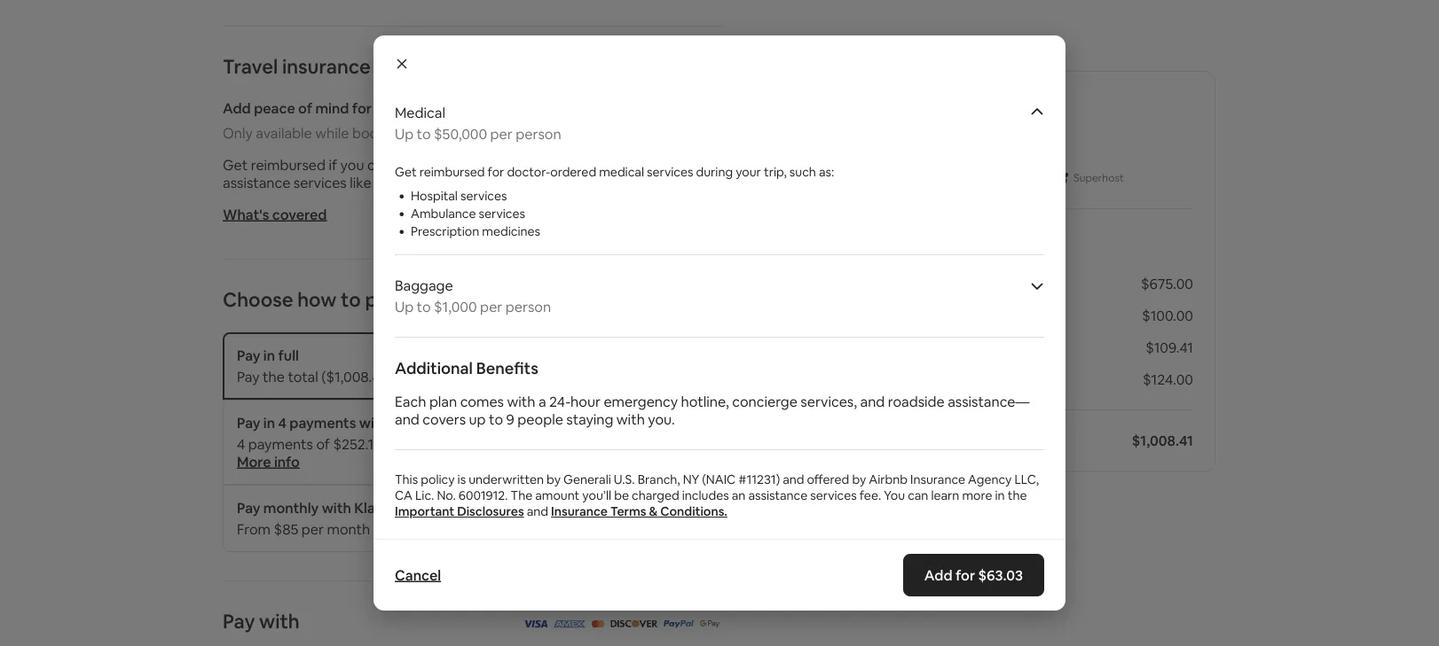 Task type: vqa. For each thing, say whether or not it's contained in the screenshot.
Nov within Toronto, Canada 1,120 miles away Nov 9 – 14 $202 night
no



Task type: locate. For each thing, give the bounding box(es) containing it.
get
[[223, 156, 248, 174], [395, 164, 417, 180]]

airbnb left can
[[869, 472, 908, 488]]

None radio
[[686, 414, 705, 434], [686, 499, 705, 519], [686, 414, 705, 434], [686, 499, 705, 519]]

emergency up free.
[[604, 393, 678, 411]]

google pay image
[[700, 614, 720, 633], [700, 621, 720, 629]]

1 vertical spatial up
[[395, 298, 414, 316]]

2 vertical spatial the
[[1008, 488, 1027, 504]]

to right due
[[441, 156, 455, 174]]

0 vertical spatial insurance
[[910, 472, 965, 488]]

per up flight
[[490, 125, 513, 143]]

1 horizontal spatial insurance
[[910, 472, 965, 488]]

0 vertical spatial assistance
[[223, 173, 290, 192]]

payments up $252.10
[[290, 414, 356, 432]]

flight
[[503, 156, 537, 174]]

pay inside pay monthly with klarna from $85 per month for 12 months. interest may apply.
[[237, 499, 260, 517]]

if
[[329, 156, 337, 174]]

klarna up "12"
[[354, 499, 397, 517]]

people
[[518, 410, 563, 429]]

pay inside the pay in 4 payments with klarna 4 payments of $252.10 every 2 weeks for 6 weeks. interest-free. more info
[[237, 414, 260, 432]]

0 vertical spatial in
[[263, 346, 275, 365]]

for inside add peace of mind for $63.03 only available while booking.
[[352, 99, 372, 117]]

services left like
[[294, 173, 347, 192]]

pay for pay with
[[223, 609, 255, 634]]

learn
[[931, 488, 959, 504]]

in for 4
[[263, 414, 275, 432]]

and inside get reimbursed if you cancel due to illness, flight delays, and more. plus, get assistance services like emergency help.
[[588, 156, 613, 174]]

1 vertical spatial of
[[316, 435, 330, 453]]

in inside pay in full pay the total ($1,008.41).
[[263, 346, 275, 365]]

covers
[[423, 410, 466, 429]]

while
[[315, 124, 349, 142]]

0 vertical spatial per
[[490, 125, 513, 143]]

0 vertical spatial airbnb
[[824, 338, 869, 357]]

american express card image right visa card icon
[[553, 614, 586, 633]]

booking.
[[352, 124, 409, 142]]

1 horizontal spatial the
[[983, 111, 1002, 127]]

important disclosures link
[[395, 504, 524, 520]]

person inside medical up to $50,000 per person
[[516, 125, 561, 143]]

1 horizontal spatial add
[[924, 566, 952, 585]]

paypal image
[[663, 614, 694, 633], [663, 621, 694, 629]]

2 vertical spatial in
[[995, 488, 1005, 504]]

to for choose how to pay
[[341, 287, 361, 312]]

up inside medical up to $50,000 per person
[[395, 125, 414, 143]]

services inside this policy is underwritten by generali u.s. branch, ny (naic #11231) and offered by airbnb insurance agency llc, ca lic. no. 6001912. the amount you'll be charged includes an assistance services fee. you can learn more in the important disclosures and insurance terms & conditions.
[[810, 488, 857, 504]]

1 vertical spatial assistance
[[748, 488, 808, 504]]

mastercard image right visa card image
[[591, 621, 605, 629]]

1 vertical spatial klarna
[[354, 499, 397, 517]]

in inside the pay in 4 payments with klarna 4 payments of $252.10 every 2 weeks for 6 weeks. interest-free. more info
[[263, 414, 275, 432]]

emergency up ambulance
[[375, 173, 449, 192]]

4 left info
[[237, 435, 245, 453]]

for inside add for $63.03 'button'
[[955, 566, 975, 585]]

2 vertical spatial per
[[301, 520, 324, 539]]

to inside get reimbursed if you cancel due to illness, flight delays, and more. plus, get assistance services like emergency help.
[[441, 156, 455, 174]]

1 vertical spatial per
[[480, 298, 502, 316]]

medical
[[599, 164, 644, 180]]

to inside the each plan comes with a 24-hour emergency hotline, concierge services, and roadside assistance— and covers up to 9 people staying with you.
[[489, 410, 503, 429]]

0 vertical spatial emergency
[[375, 173, 449, 192]]

of inside the pay in 4 payments with klarna 4 payments of $252.10 every 2 weeks for 6 weeks. interest-free. more info
[[316, 435, 330, 453]]

0 vertical spatial klarna
[[392, 414, 434, 432]]

get down only
[[223, 156, 248, 174]]

important
[[395, 504, 454, 520]]

&
[[649, 504, 658, 520]]

0 horizontal spatial add
[[223, 99, 251, 117]]

to down baggage
[[417, 298, 431, 316]]

0 vertical spatial up
[[395, 125, 414, 143]]

fee.
[[859, 488, 881, 504]]

for right the mind
[[352, 99, 372, 117]]

of left the mind
[[298, 99, 312, 117]]

airbnb left service
[[824, 338, 869, 357]]

1 horizontal spatial by
[[852, 472, 866, 488]]

per inside medical up to $50,000 per person
[[490, 125, 513, 143]]

$50,000
[[434, 125, 487, 143]]

assistance
[[223, 173, 290, 192], [748, 488, 808, 504]]

what's covered
[[223, 205, 327, 224]]

up for up to $50,000 per person
[[395, 125, 414, 143]]

0 horizontal spatial get
[[223, 156, 248, 174]]

0 vertical spatial of
[[298, 99, 312, 117]]

person inside baggage up to $1,000 per person
[[506, 298, 551, 316]]

fee
[[922, 338, 943, 357]]

the inside pay in full pay the total ($1,008.41).
[[263, 368, 285, 386]]

1 up from the top
[[395, 125, 414, 143]]

insurance up apply.
[[551, 504, 608, 520]]

concierge
[[732, 393, 797, 411]]

up down baggage
[[395, 298, 414, 316]]

add down learn
[[924, 566, 952, 585]]

1 vertical spatial $63.03
[[978, 566, 1023, 585]]

#11231)
[[738, 472, 780, 488]]

total
[[288, 368, 318, 386]]

1 paypal image from the top
[[663, 614, 694, 633]]

per right $1,000
[[480, 298, 502, 316]]

0 vertical spatial add
[[223, 99, 251, 117]]

info
[[274, 453, 300, 471]]

baggage
[[395, 276, 453, 295]]

visa card image
[[522, 621, 548, 629]]

get for get reimbursed if you cancel due to illness, flight delays, and more. plus, get assistance services like emergency help.
[[223, 156, 248, 174]]

1 horizontal spatial of
[[316, 435, 330, 453]]

1 vertical spatial airbnb
[[869, 472, 908, 488]]

airbnb service fee
[[824, 338, 943, 357]]

you
[[884, 488, 905, 504]]

for left "12"
[[373, 520, 392, 539]]

reimbursed
[[251, 156, 326, 174], [419, 164, 485, 180]]

0 vertical spatial $63.03
[[375, 99, 420, 117]]

1 vertical spatial the
[[263, 368, 285, 386]]

choose
[[223, 287, 293, 312]]

get inside get reimbursed for doctor-ordered medical services during your trip, such as: hospital services ambulance services prescription medicines
[[395, 164, 417, 180]]

you
[[340, 156, 364, 174]]

0 horizontal spatial emergency
[[375, 173, 449, 192]]

2 up from the top
[[395, 298, 414, 316]]

up
[[395, 125, 414, 143], [395, 298, 414, 316]]

add inside add peace of mind for $63.03 only available while booking.
[[223, 99, 251, 117]]

$100.00
[[1142, 307, 1193, 325]]

plus,
[[657, 156, 686, 174]]

($1,008.41).
[[321, 368, 394, 386]]

1 vertical spatial emergency
[[604, 393, 678, 411]]

discover card image
[[610, 614, 658, 633], [610, 621, 658, 629]]

1 horizontal spatial 4
[[278, 414, 287, 432]]

emergency inside the each plan comes with a 24-hour emergency hotline, concierge services, and roadside assistance— and covers up to 9 people staying with you.
[[604, 393, 678, 411]]

1 horizontal spatial $63.03
[[978, 566, 1023, 585]]

for down more
[[955, 566, 975, 585]]

medicines
[[482, 224, 540, 240]]

with inside the pay in 4 payments with klarna 4 payments of $252.10 every 2 weeks for 6 weeks. interest-free. more info
[[359, 414, 389, 432]]

24-
[[549, 393, 571, 411]]

1 horizontal spatial emergency
[[604, 393, 678, 411]]

payments up monthly
[[248, 435, 313, 453]]

for left 6
[[480, 435, 499, 453]]

reimbursed inside get reimbursed for doctor-ordered medical services during your trip, such as: hospital services ambulance services prescription medicines
[[419, 164, 485, 180]]

to left pay at the top
[[341, 287, 361, 312]]

klarna down each
[[392, 414, 434, 432]]

airbnb
[[824, 338, 869, 357], [869, 472, 908, 488]]

total
[[824, 432, 858, 450]]

up inside baggage up to $1,000 per person
[[395, 298, 414, 316]]

0 horizontal spatial reimbursed
[[251, 156, 326, 174]]

american express card image
[[553, 614, 586, 633], [553, 621, 586, 629]]

0 horizontal spatial $63.03
[[375, 99, 420, 117]]

comes
[[460, 393, 504, 411]]

in left full
[[263, 346, 275, 365]]

0 vertical spatial person
[[516, 125, 561, 143]]

by
[[547, 472, 561, 488], [852, 472, 866, 488]]

offered
[[807, 472, 849, 488]]

prescription
[[411, 224, 479, 240]]

add
[[223, 99, 251, 117], [924, 566, 952, 585]]

under
[[945, 111, 980, 127]]

pay in full pay the total ($1,008.41).
[[237, 346, 394, 386]]

the left moon
[[983, 111, 1002, 127]]

per inside baggage up to $1,000 per person
[[480, 298, 502, 316]]

(naic
[[702, 472, 736, 488]]

1 vertical spatial 4
[[237, 435, 245, 453]]

2 mastercard image from the top
[[591, 621, 605, 629]]

in up the more info button
[[263, 414, 275, 432]]

such
[[789, 164, 816, 180]]

available
[[256, 124, 312, 142]]

0 horizontal spatial of
[[298, 99, 312, 117]]

the inside this policy is underwritten by generali u.s. branch, ny (naic #11231) and offered by airbnb insurance agency llc, ca lic. no. 6001912. the amount you'll be charged includes an assistance services fee. you can learn more in the important disclosures and insurance terms & conditions.
[[1008, 488, 1027, 504]]

generali
[[563, 472, 611, 488]]

2 discover card image from the top
[[610, 621, 658, 629]]

0 horizontal spatial assistance
[[223, 173, 290, 192]]

assistance right an
[[748, 488, 808, 504]]

this policy is underwritten by generali u.s. branch, ny (naic #11231) and offered by airbnb insurance agency llc, ca lic. no. 6001912. the amount you'll be charged includes an assistance services fee. you can learn more in the important disclosures and insurance terms & conditions.
[[395, 472, 1039, 520]]

hour
[[571, 393, 601, 411]]

reimbursed up hospital
[[419, 164, 485, 180]]

add inside 'button'
[[924, 566, 952, 585]]

to inside medical up to $50,000 per person
[[417, 125, 431, 143]]

person
[[516, 125, 561, 143], [506, 298, 551, 316]]

delays,
[[541, 156, 585, 174]]

add up only
[[223, 99, 251, 117]]

additional benefits
[[395, 358, 538, 379]]

you.
[[648, 410, 675, 429]]

insurance right you
[[910, 472, 965, 488]]

american express card image right visa card image
[[553, 621, 586, 629]]

0 vertical spatial 4
[[278, 414, 287, 432]]

to left 9
[[489, 410, 503, 429]]

and up (usd) button
[[860, 393, 885, 411]]

conditions.
[[660, 504, 727, 520]]

plan
[[429, 393, 457, 411]]

more
[[962, 488, 992, 504]]

terms
[[610, 504, 646, 520]]

under the moon
[[945, 111, 1038, 127]]

get inside get reimbursed if you cancel due to illness, flight delays, and more. plus, get assistance services like emergency help.
[[223, 156, 248, 174]]

with inside pay monthly with klarna from $85 per month for 12 months. interest may apply.
[[322, 499, 351, 517]]

in right more
[[995, 488, 1005, 504]]

per right $85
[[301, 520, 324, 539]]

0 horizontal spatial the
[[263, 368, 285, 386]]

of left $252.10
[[316, 435, 330, 453]]

and left more.
[[588, 156, 613, 174]]

to
[[417, 125, 431, 143], [441, 156, 455, 174], [341, 287, 361, 312], [417, 298, 431, 316], [489, 410, 503, 429]]

pay in 4 payments with klarna 4 payments of $252.10 every 2 weeks for 6 weeks. interest-free. more info
[[237, 414, 647, 471]]

2 horizontal spatial the
[[1008, 488, 1027, 504]]

4
[[278, 414, 287, 432], [237, 435, 245, 453]]

services left the fee.
[[810, 488, 857, 504]]

0 horizontal spatial insurance
[[551, 504, 608, 520]]

$63.03 up booking.
[[375, 99, 420, 117]]

and
[[588, 156, 613, 174], [860, 393, 885, 411], [395, 410, 419, 429], [783, 472, 804, 488], [527, 504, 548, 520]]

with
[[507, 393, 535, 411], [616, 410, 645, 429], [359, 414, 389, 432], [322, 499, 351, 517], [259, 609, 300, 634]]

4 up info
[[278, 414, 287, 432]]

price details
[[824, 229, 936, 255]]

as:
[[819, 164, 834, 180]]

1 horizontal spatial assistance
[[748, 488, 808, 504]]

None radio
[[686, 347, 705, 366]]

the right more
[[1008, 488, 1027, 504]]

1 vertical spatial add
[[924, 566, 952, 585]]

$63.03 down more
[[978, 566, 1023, 585]]

1 horizontal spatial reimbursed
[[419, 164, 485, 180]]

reimbursed for assistance
[[251, 156, 326, 174]]

1 discover card image from the top
[[610, 614, 658, 633]]

up for up to $1,000 per person
[[395, 298, 414, 316]]

person up benefits
[[506, 298, 551, 316]]

by right offered
[[852, 472, 866, 488]]

assistance up what's covered
[[223, 173, 290, 192]]

what's covered button
[[223, 205, 327, 224]]

mastercard image right visa card icon
[[591, 614, 605, 633]]

hospital
[[411, 188, 458, 204]]

services
[[647, 164, 693, 180], [294, 173, 347, 192], [460, 188, 507, 204], [479, 206, 525, 222], [810, 488, 857, 504]]

mastercard image
[[591, 614, 605, 633], [591, 621, 605, 629]]

every
[[385, 435, 421, 453]]

months.
[[412, 520, 465, 539]]

to inside baggage up to $1,000 per person
[[417, 298, 431, 316]]

person up flight
[[516, 125, 561, 143]]

for right help.
[[488, 164, 504, 180]]

get up hospital
[[395, 164, 417, 180]]

pay
[[237, 346, 260, 365], [237, 368, 260, 386], [237, 414, 260, 432], [237, 499, 260, 517], [223, 609, 255, 634]]

reimbursed down available
[[251, 156, 326, 174]]

1 vertical spatial person
[[506, 298, 551, 316]]

to down medical
[[417, 125, 431, 143]]

0 horizontal spatial by
[[547, 472, 561, 488]]

reimbursed inside get reimbursed if you cancel due to illness, flight delays, and more. plus, get assistance services like emergency help.
[[251, 156, 326, 174]]

get reimbursed if you cancel due to illness, flight delays, and more. plus, get assistance services like emergency help.
[[223, 156, 712, 192]]

insurance terms & conditions. link
[[551, 504, 727, 520]]

to for medical up to $50,000 per person
[[417, 125, 431, 143]]

up down medical
[[395, 125, 414, 143]]

by left generali
[[547, 472, 561, 488]]

1 vertical spatial in
[[263, 414, 275, 432]]

1 horizontal spatial get
[[395, 164, 417, 180]]

insurance
[[910, 472, 965, 488], [551, 504, 608, 520]]

the down full
[[263, 368, 285, 386]]



Task type: describe. For each thing, give the bounding box(es) containing it.
ambulance
[[411, 206, 476, 222]]

pay
[[365, 287, 398, 312]]

this
[[395, 472, 418, 488]]

trip,
[[764, 164, 787, 180]]

each
[[395, 393, 426, 411]]

travel
[[223, 54, 278, 79]]

each plan comes with a 24-hour emergency hotline, concierge services, and roadside assistance— and covers up to 9 people staying with you.
[[395, 393, 1030, 429]]

month
[[327, 520, 370, 539]]

per for $1,000
[[480, 298, 502, 316]]

for inside pay monthly with klarna from $85 per month for 12 months. interest may apply.
[[373, 520, 392, 539]]

2 google pay image from the top
[[700, 621, 720, 629]]

moon
[[1005, 111, 1038, 127]]

insurance
[[282, 54, 371, 79]]

be
[[614, 488, 629, 504]]

the
[[511, 488, 532, 504]]

$63.03 inside add for $63.03 'button'
[[978, 566, 1023, 585]]

$109.41
[[1145, 338, 1193, 357]]

services up medicines
[[479, 206, 525, 222]]

services inside get reimbursed if you cancel due to illness, flight delays, and more. plus, get assistance services like emergency help.
[[294, 173, 347, 192]]

from
[[237, 520, 271, 539]]

can
[[908, 488, 928, 504]]

2 american express card image from the top
[[553, 621, 586, 629]]

like
[[350, 173, 371, 192]]

interest
[[468, 520, 519, 539]]

$63.03 inside add peace of mind for $63.03 only available while booking.
[[375, 99, 420, 117]]

llc,
[[1014, 472, 1039, 488]]

staying
[[566, 410, 613, 429]]

add for add peace of mind for $63.03 only available while booking.
[[223, 99, 251, 117]]

6001912.
[[459, 488, 508, 504]]

1 google pay image from the top
[[700, 614, 720, 633]]

service
[[872, 338, 918, 357]]

charged
[[632, 488, 679, 504]]

add peace of mind for $63.03 only available while booking.
[[223, 99, 420, 142]]

in for full
[[263, 346, 275, 365]]

1 vertical spatial payments
[[248, 435, 313, 453]]

per for $50,000
[[490, 125, 513, 143]]

medical up to $50,000 per person
[[395, 103, 561, 143]]

2 paypal image from the top
[[663, 621, 694, 629]]

assistance inside get reimbursed if you cancel due to illness, flight delays, and more. plus, get assistance services like emergency help.
[[223, 173, 290, 192]]

1 by from the left
[[547, 472, 561, 488]]

of inside add peace of mind for $63.03 only available while booking.
[[298, 99, 312, 117]]

for inside get reimbursed for doctor-ordered medical services during your trip, such as: hospital services ambulance services prescription medicines
[[488, 164, 504, 180]]

amount
[[535, 488, 580, 504]]

roadside
[[888, 393, 945, 411]]

branch,
[[638, 472, 680, 488]]

for inside the pay in 4 payments with klarna 4 payments of $252.10 every 2 weeks for 6 weeks. interest-free. more info
[[480, 435, 499, 453]]

is
[[457, 472, 466, 488]]

and up may
[[527, 504, 548, 520]]

more.
[[616, 156, 654, 174]]

price
[[824, 229, 870, 255]]

pay for pay in 4 payments with klarna 4 payments of $252.10 every 2 weeks for 6 weeks. interest-free. more info
[[237, 414, 260, 432]]

0 vertical spatial payments
[[290, 414, 356, 432]]

peace
[[254, 99, 295, 117]]

cancel
[[367, 156, 410, 174]]

9
[[506, 410, 514, 429]]

$1,000
[[434, 298, 477, 316]]

to for baggage up to $1,000 per person
[[417, 298, 431, 316]]

6
[[502, 435, 511, 453]]

superhost
[[1074, 171, 1124, 185]]

lic.
[[415, 488, 434, 504]]

disclosures
[[457, 504, 524, 520]]

agency
[[968, 472, 1012, 488]]

assistance inside this policy is underwritten by generali u.s. branch, ny (naic #11231) and offered by airbnb insurance agency llc, ca lic. no. 6001912. the amount you'll be charged includes an assistance services fee. you can learn more in the important disclosures and insurance terms & conditions.
[[748, 488, 808, 504]]

emergency inside get reimbursed if you cancel due to illness, flight delays, and more. plus, get assistance services like emergency help.
[[375, 173, 449, 192]]

travel insurance
[[223, 54, 371, 79]]

1 american express card image from the top
[[553, 614, 586, 633]]

airbnb inside this policy is underwritten by generali u.s. branch, ny (naic #11231) and offered by airbnb insurance agency llc, ca lic. no. 6001912. the amount you'll be charged includes an assistance services fee. you can learn more in the important disclosures and insurance terms & conditions.
[[869, 472, 908, 488]]

medical
[[395, 103, 445, 122]]

due
[[413, 156, 438, 174]]

visa card image
[[522, 614, 548, 633]]

1 vertical spatial insurance
[[551, 504, 608, 520]]

person for up to $50,000 per person
[[516, 125, 561, 143]]

free.
[[617, 435, 647, 453]]

0 horizontal spatial 4
[[237, 435, 245, 453]]

services left the during
[[647, 164, 693, 180]]

assistance—
[[948, 393, 1030, 411]]

ordered
[[550, 164, 596, 180]]

u.s.
[[614, 472, 635, 488]]

$124.00
[[1143, 370, 1193, 389]]

and up 'every'
[[395, 410, 419, 429]]

total (usd)
[[824, 432, 899, 450]]

0 vertical spatial the
[[983, 111, 1002, 127]]

more info button
[[237, 453, 300, 471]]

mind
[[315, 99, 349, 117]]

pay for pay in full pay the total ($1,008.41).
[[237, 346, 260, 365]]

benefits
[[476, 358, 538, 379]]

underwritten
[[469, 472, 544, 488]]

choose how to pay
[[223, 287, 398, 312]]

reimbursed for ambulance
[[419, 164, 485, 180]]

and right #11231)
[[783, 472, 804, 488]]

more
[[237, 453, 271, 471]]

an
[[732, 488, 746, 504]]

in inside this policy is underwritten by generali u.s. branch, ny (naic #11231) and offered by airbnb insurance agency llc, ca lic. no. 6001912. the amount you'll be charged includes an assistance services fee. you can learn more in the important disclosures and insurance terms & conditions.
[[995, 488, 1005, 504]]

up
[[469, 410, 486, 429]]

get for get reimbursed for doctor-ordered medical services during your trip, such as: hospital services ambulance services prescription medicines
[[395, 164, 417, 180]]

klarna inside the pay in 4 payments with klarna 4 payments of $252.10 every 2 weeks for 6 weeks. interest-free. more info
[[392, 414, 434, 432]]

policy
[[421, 472, 455, 488]]

help.
[[452, 173, 483, 192]]

klarna inside pay monthly with klarna from $85 per month for 12 months. interest may apply.
[[354, 499, 397, 517]]

details
[[875, 229, 936, 255]]

(usd)
[[861, 432, 899, 450]]

add for $63.03 button
[[903, 554, 1044, 597]]

during
[[696, 164, 733, 180]]

services down illness,
[[460, 188, 507, 204]]

add for $63.03
[[924, 566, 1023, 585]]

add for add for $63.03
[[924, 566, 952, 585]]

cancel
[[395, 566, 441, 585]]

travel insurance coverage details dialog
[[374, 0, 1066, 611]]

you'll
[[582, 488, 611, 504]]

apply.
[[553, 520, 591, 539]]

cancel button
[[386, 558, 450, 594]]

1 mastercard image from the top
[[591, 614, 605, 633]]

pay for pay monthly with klarna from $85 per month for 12 months. interest may apply.
[[237, 499, 260, 517]]

12
[[395, 520, 409, 539]]

get reimbursed for doctor-ordered medical services during your trip, such as: hospital services ambulance services prescription medicines
[[395, 164, 834, 240]]

$1,008.41
[[1132, 432, 1193, 450]]

2 by from the left
[[852, 472, 866, 488]]

only
[[223, 124, 253, 142]]

$85
[[274, 520, 298, 539]]

includes
[[682, 488, 729, 504]]

person for up to $1,000 per person
[[506, 298, 551, 316]]

per inside pay monthly with klarna from $85 per month for 12 months. interest may apply.
[[301, 520, 324, 539]]

pay monthly with klarna from $85 per month for 12 months. interest may apply.
[[237, 499, 591, 539]]

weeks
[[436, 435, 477, 453]]

hotline,
[[681, 393, 729, 411]]



